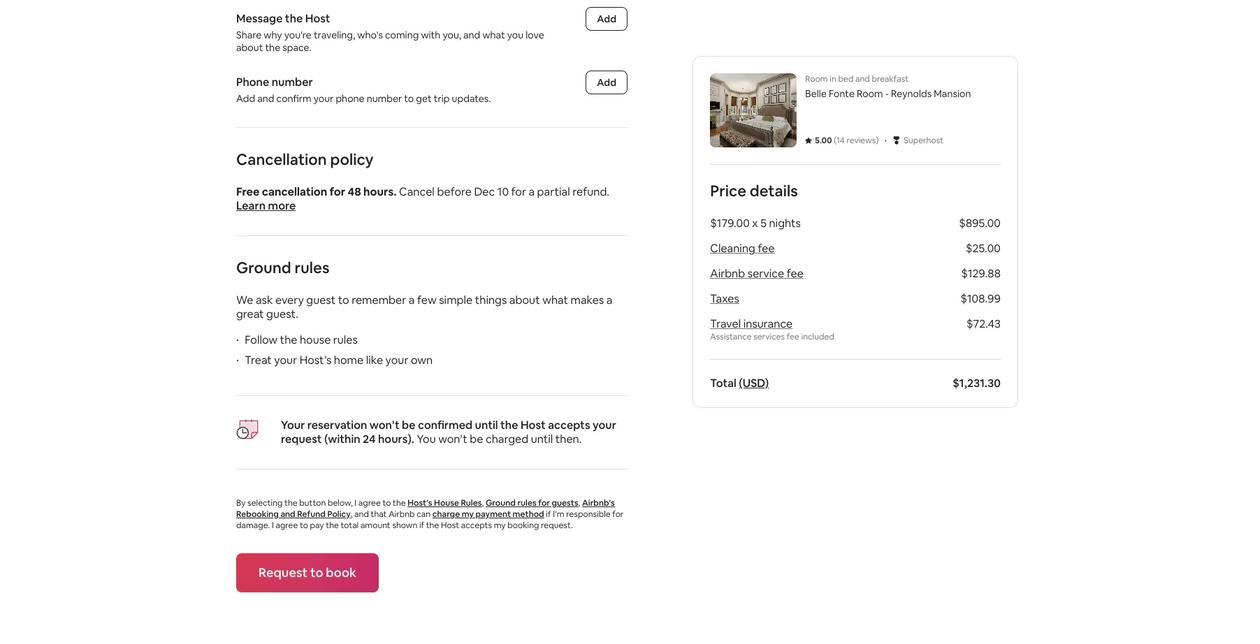 Task type: describe. For each thing, give the bounding box(es) containing it.
my inside if i'm responsible for damage. i agree to pay the total amount shown if the host accepts my booking request.
[[494, 520, 506, 531]]

your
[[281, 418, 305, 433]]

why
[[264, 29, 282, 41]]

you,
[[443, 29, 462, 41]]

(within
[[324, 432, 361, 447]]

-
[[886, 87, 889, 100]]

hours).
[[378, 432, 415, 447]]

message
[[236, 11, 283, 26]]

remember
[[352, 293, 406, 308]]

add for phone number
[[597, 76, 617, 89]]

10
[[498, 185, 509, 199]]

)
[[876, 135, 879, 146]]

trip
[[434, 92, 450, 105]]

0 horizontal spatial a
[[409, 293, 415, 308]]

0 horizontal spatial if
[[420, 520, 425, 531]]

by selecting the button below, i agree to the host's house rules , ground rules for guests ,
[[236, 498, 583, 509]]

taxes button
[[711, 292, 740, 306]]

payment
[[476, 509, 511, 520]]

confirm
[[277, 92, 312, 105]]

to inside if i'm responsible for damage. i agree to pay the total amount shown if the host accepts my booking request.
[[300, 520, 308, 531]]

cancel
[[399, 185, 435, 199]]

a inside free cancellation for 48 hours. cancel before dec 10 for a partial refund. learn more
[[529, 185, 535, 199]]

share
[[236, 29, 262, 41]]

$179.00 x 5 nights
[[711, 216, 801, 231]]

and inside message the host share why you're traveling, who's coming with you, and what you love about the space.
[[464, 29, 481, 41]]

dec
[[474, 185, 495, 199]]

hours.
[[364, 185, 397, 199]]

who's
[[358, 29, 383, 41]]

travel insurance
[[711, 317, 793, 331]]

details
[[750, 181, 798, 201]]

policy
[[330, 150, 374, 169]]

host inside if i'm responsible for damage. i agree to pay the total amount shown if the host accepts my booking request.
[[441, 520, 460, 531]]

1 horizontal spatial ,
[[482, 498, 484, 509]]

i for damage.
[[272, 520, 274, 531]]

host inside the your reservation won't be confirmed until the host accepts your request (within 24 hours).
[[521, 418, 546, 433]]

, and that airbnb can charge my payment method
[[351, 509, 545, 520]]

ground rules
[[236, 258, 330, 278]]

your inside the your reservation won't be confirmed until the host accepts your request (within 24 hours).
[[593, 418, 617, 433]]

before
[[437, 185, 472, 199]]

book
[[326, 565, 357, 581]]

you
[[507, 29, 524, 41]]

belle
[[806, 87, 827, 100]]

free
[[236, 185, 260, 199]]

in
[[830, 73, 837, 85]]

breakfast
[[872, 73, 909, 85]]

own
[[411, 353, 433, 368]]

responsible
[[567, 509, 611, 520]]

to inside we ask every guest to remember a few simple things about what makes a great guest.
[[338, 293, 349, 308]]

space.
[[283, 41, 312, 54]]

insurance
[[744, 317, 793, 331]]

for inside if i'm responsible for damage. i agree to pay the total amount shown if the host accepts my booking request.
[[613, 509, 624, 520]]

and inside room in bed and breakfast belle fonte room - reynolds mansion
[[856, 73, 870, 85]]

ask
[[256, 293, 273, 308]]

1 horizontal spatial airbnb
[[711, 266, 746, 281]]

5.00
[[816, 135, 832, 146]]

that
[[371, 509, 387, 520]]

airbnb service fee button
[[711, 266, 804, 281]]

price
[[711, 181, 747, 201]]

few
[[417, 293, 437, 308]]

14
[[837, 135, 845, 146]]

cleaning fee
[[711, 241, 775, 256]]

taxes
[[711, 292, 740, 306]]

price details
[[711, 181, 798, 201]]

you
[[417, 432, 436, 447]]

(
[[834, 135, 837, 146]]

updates.
[[452, 92, 491, 105]]

your right like on the bottom
[[386, 353, 409, 368]]

airbnb service fee
[[711, 266, 804, 281]]

follow the house rules treat your host's home like your own
[[245, 333, 433, 368]]

x
[[753, 216, 758, 231]]

total
[[711, 376, 737, 391]]

refund.
[[573, 185, 610, 199]]

(usd) button
[[739, 376, 769, 391]]

airbnb's rebooking and refund policy button
[[236, 498, 615, 520]]

fee for service
[[787, 266, 804, 281]]

service
[[748, 266, 785, 281]]

and inside airbnb's rebooking and refund policy
[[281, 509, 296, 520]]

phone
[[236, 75, 269, 90]]

services
[[754, 331, 785, 343]]

ground rules for guests link
[[486, 498, 579, 509]]

5.00 ( 14 reviews )
[[816, 135, 879, 146]]

we ask every guest to remember a few simple things about what makes a great guest.
[[236, 293, 613, 322]]

reservation
[[308, 418, 367, 433]]

your right treat
[[274, 353, 297, 368]]

what inside we ask every guest to remember a few simple things about what makes a great guest.
[[543, 293, 569, 308]]

about inside we ask every guest to remember a few simple things about what makes a great guest.
[[510, 293, 540, 308]]

host's
[[408, 498, 433, 509]]

charge
[[433, 509, 460, 520]]

more
[[268, 199, 296, 213]]

travel
[[711, 317, 741, 331]]

total
[[341, 520, 359, 531]]

request to book button
[[236, 554, 379, 593]]

amount
[[361, 520, 391, 531]]

1 vertical spatial ground
[[486, 498, 516, 509]]

pay
[[310, 520, 324, 531]]

get
[[416, 92, 432, 105]]

request to book
[[259, 565, 357, 581]]

confirmed
[[418, 418, 473, 433]]

partial
[[537, 185, 570, 199]]

cleaning
[[711, 241, 756, 256]]

for left 48
[[330, 185, 346, 199]]

0 horizontal spatial ,
[[351, 509, 353, 520]]

traveling,
[[314, 29, 355, 41]]

selecting
[[248, 498, 283, 509]]

guest.
[[266, 307, 299, 322]]



Task type: vqa. For each thing, say whether or not it's contained in the screenshot.
More info button
no



Task type: locate. For each thing, give the bounding box(es) containing it.
until right confirmed
[[475, 418, 498, 433]]

request
[[281, 432, 322, 447]]

0 vertical spatial host
[[305, 11, 331, 26]]

1 vertical spatial airbnb
[[389, 509, 415, 520]]

fee right service
[[787, 266, 804, 281]]

things
[[475, 293, 507, 308]]

0 horizontal spatial i
[[272, 520, 274, 531]]

great
[[236, 307, 264, 322]]

1 vertical spatial agree
[[276, 520, 298, 531]]

your inside phone number add and confirm your phone number to get trip updates.
[[314, 92, 334, 105]]

won't right you
[[439, 432, 468, 447]]

your right 'then.'
[[593, 418, 617, 433]]

add button for phone number
[[586, 71, 628, 94]]

add inside phone number add and confirm your phone number to get trip updates.
[[236, 92, 255, 105]]

0 vertical spatial agree
[[359, 498, 381, 509]]

2 horizontal spatial a
[[607, 293, 613, 308]]

the inside follow the house rules treat your host's home like your own
[[280, 333, 298, 348]]

agree for below,
[[359, 498, 381, 509]]

1 vertical spatial accepts
[[461, 520, 492, 531]]

shown
[[393, 520, 418, 531]]

2 horizontal spatial rules
[[518, 498, 537, 509]]

i right damage.
[[272, 520, 274, 531]]

i
[[355, 498, 357, 509], [272, 520, 274, 531]]

my right the charge
[[462, 509, 474, 520]]

reynolds
[[892, 87, 932, 100]]

like
[[366, 353, 383, 368]]

what left you
[[483, 29, 505, 41]]

agree for damage.
[[276, 520, 298, 531]]

1 vertical spatial host
[[521, 418, 546, 433]]

0 vertical spatial accepts
[[548, 418, 591, 433]]

agree left pay
[[276, 520, 298, 531]]

to left get
[[404, 92, 414, 105]]

about left the 'why'
[[236, 41, 263, 54]]

accepts inside if i'm responsible for damage. i agree to pay the total amount shown if the host accepts my booking request.
[[461, 520, 492, 531]]

1 horizontal spatial what
[[543, 293, 569, 308]]

learn
[[236, 199, 266, 213]]

1 vertical spatial add
[[597, 76, 617, 89]]

0 horizontal spatial agree
[[276, 520, 298, 531]]

accepts right 'charged'
[[548, 418, 591, 433]]

won't left you
[[370, 418, 400, 433]]

your reservation won't be confirmed until the host accepts your request (within 24 hours).
[[281, 418, 617, 447]]

host inside message the host share why you're traveling, who's coming with you, and what you love about the space.
[[305, 11, 331, 26]]

1 horizontal spatial until
[[531, 432, 553, 447]]

travel insurance button
[[711, 317, 793, 331]]

to up amount
[[383, 498, 391, 509]]

add for message the host
[[597, 13, 617, 25]]

0 horizontal spatial ground
[[236, 258, 291, 278]]

airbnb up taxes
[[711, 266, 746, 281]]

your left phone
[[314, 92, 334, 105]]

for left i'm on the bottom
[[539, 498, 550, 509]]

button
[[299, 498, 326, 509]]

1 horizontal spatial i
[[355, 498, 357, 509]]

total (usd)
[[711, 376, 769, 391]]

2 horizontal spatial ,
[[579, 498, 581, 509]]

room up belle
[[806, 73, 828, 85]]

$25.00
[[966, 241, 1001, 256]]

, right house on the left
[[482, 498, 484, 509]]

and right bed
[[856, 73, 870, 85]]

be inside the your reservation won't be confirmed until the host accepts your request (within 24 hours).
[[402, 418, 416, 433]]

cancellation
[[236, 150, 327, 169]]

a right makes
[[607, 293, 613, 308]]

1 vertical spatial about
[[510, 293, 540, 308]]

assistance services fee included
[[711, 331, 835, 343]]

0 vertical spatial what
[[483, 29, 505, 41]]

1 horizontal spatial accepts
[[548, 418, 591, 433]]

my left booking
[[494, 520, 506, 531]]

$1,231.30
[[953, 376, 1001, 391]]

and left that
[[355, 509, 369, 520]]

phone number add and confirm your phone number to get trip updates.
[[236, 75, 491, 105]]

and left refund at the left
[[281, 509, 296, 520]]

1 horizontal spatial number
[[367, 92, 402, 105]]

1 horizontal spatial a
[[529, 185, 535, 199]]

1 vertical spatial rules
[[333, 333, 358, 348]]

host
[[305, 11, 331, 26], [521, 418, 546, 433], [441, 520, 460, 531]]

2 vertical spatial host
[[441, 520, 460, 531]]

makes
[[571, 293, 604, 308]]

for right 10
[[512, 185, 527, 199]]

1 horizontal spatial rules
[[333, 333, 358, 348]]

0 vertical spatial rules
[[295, 258, 330, 278]]

a left few
[[409, 293, 415, 308]]

host's
[[300, 353, 332, 368]]

0 horizontal spatial airbnb
[[389, 509, 415, 520]]

accepts
[[548, 418, 591, 433], [461, 520, 492, 531]]

below,
[[328, 498, 353, 509]]

the inside the your reservation won't be confirmed until the host accepts your request (within 24 hours).
[[501, 418, 519, 433]]

0 horizontal spatial about
[[236, 41, 263, 54]]

2 add button from the top
[[586, 71, 628, 94]]

host left 'then.'
[[521, 418, 546, 433]]

bed
[[839, 73, 854, 85]]

be left you
[[402, 418, 416, 433]]

simple
[[439, 293, 473, 308]]

to left book
[[310, 565, 323, 581]]

, left amount
[[351, 509, 353, 520]]

rules inside follow the house rules treat your host's home like your own
[[333, 333, 358, 348]]

if i'm responsible for damage. i agree to pay the total amount shown if the host accepts my booking request.
[[236, 509, 624, 531]]

rules up guest
[[295, 258, 330, 278]]

included
[[802, 331, 835, 343]]

be
[[402, 418, 416, 433], [470, 432, 484, 447]]

1 horizontal spatial if
[[546, 509, 551, 520]]

cancellation policy
[[236, 150, 374, 169]]

1 add button from the top
[[586, 7, 628, 31]]

1 vertical spatial i
[[272, 520, 274, 531]]

until left 'then.'
[[531, 432, 553, 447]]

fee up service
[[758, 241, 775, 256]]

for right responsible
[[613, 509, 624, 520]]

fee right services
[[787, 331, 800, 343]]

won't inside the your reservation won't be confirmed until the host accepts your request (within 24 hours).
[[370, 418, 400, 433]]

ground right rules
[[486, 498, 516, 509]]

request.
[[541, 520, 573, 531]]

$179.00
[[711, 216, 750, 231]]

0 horizontal spatial what
[[483, 29, 505, 41]]

and inside phone number add and confirm your phone number to get trip updates.
[[257, 92, 274, 105]]

if
[[546, 509, 551, 520], [420, 520, 425, 531]]

guest
[[306, 293, 336, 308]]

to left pay
[[300, 520, 308, 531]]

add button for message the host
[[586, 7, 628, 31]]

if left i'm on the bottom
[[546, 509, 551, 520]]

coming
[[385, 29, 419, 41]]

to inside 'request to book' button
[[310, 565, 323, 581]]

room left -
[[857, 87, 884, 100]]

1 horizontal spatial about
[[510, 293, 540, 308]]

charge my payment method button
[[433, 509, 545, 520]]

and down phone
[[257, 92, 274, 105]]

1 vertical spatial room
[[857, 87, 884, 100]]

charged
[[486, 432, 529, 447]]

0 horizontal spatial accepts
[[461, 520, 492, 531]]

room
[[806, 73, 828, 85], [857, 87, 884, 100]]

method
[[513, 509, 545, 520]]

a left partial
[[529, 185, 535, 199]]

0 horizontal spatial room
[[806, 73, 828, 85]]

1 vertical spatial what
[[543, 293, 569, 308]]

your
[[314, 92, 334, 105], [274, 353, 297, 368], [386, 353, 409, 368], [593, 418, 617, 433]]

policy
[[328, 509, 351, 520]]

5
[[761, 216, 767, 231]]

0 vertical spatial i
[[355, 498, 357, 509]]

0 horizontal spatial rules
[[295, 258, 330, 278]]

1 horizontal spatial my
[[494, 520, 506, 531]]

to inside phone number add and confirm your phone number to get trip updates.
[[404, 92, 414, 105]]

and right you,
[[464, 29, 481, 41]]

what left makes
[[543, 293, 569, 308]]

airbnb left can
[[389, 509, 415, 520]]

0 horizontal spatial number
[[272, 75, 313, 90]]

fee for services
[[787, 331, 800, 343]]

accepts down rules
[[461, 520, 492, 531]]

1 horizontal spatial be
[[470, 432, 484, 447]]

i for below,
[[355, 498, 357, 509]]

add button
[[586, 7, 628, 31], [586, 71, 628, 94]]

0 horizontal spatial be
[[402, 418, 416, 433]]

(usd)
[[739, 376, 769, 391]]

2 vertical spatial add
[[236, 92, 255, 105]]

1 horizontal spatial agree
[[359, 498, 381, 509]]

0 vertical spatial room
[[806, 73, 828, 85]]

0 horizontal spatial until
[[475, 418, 498, 433]]

we
[[236, 293, 253, 308]]

message the host share why you're traveling, who's coming with you, and what you love about the space.
[[236, 11, 547, 54]]

1 vertical spatial fee
[[787, 266, 804, 281]]

room in bed and breakfast belle fonte room - reynolds mansion
[[806, 73, 972, 100]]

about inside message the host share why you're traveling, who's coming with you, and what you love about the space.
[[236, 41, 263, 54]]

1 horizontal spatial won't
[[439, 432, 468, 447]]

,
[[482, 498, 484, 509], [579, 498, 581, 509], [351, 509, 353, 520]]

airbnb's rebooking and refund policy
[[236, 498, 615, 520]]

ground up the ask
[[236, 258, 291, 278]]

to
[[404, 92, 414, 105], [338, 293, 349, 308], [383, 498, 391, 509], [300, 520, 308, 531], [310, 565, 323, 581]]

2 vertical spatial fee
[[787, 331, 800, 343]]

house
[[300, 333, 331, 348]]

cleaning fee button
[[711, 241, 775, 256]]

until inside the your reservation won't be confirmed until the host accepts your request (within 24 hours).
[[475, 418, 498, 433]]

if right shown at the left of page
[[420, 520, 425, 531]]

i inside if i'm responsible for damage. i agree to pay the total amount shown if the host accepts my booking request.
[[272, 520, 274, 531]]

to right guest
[[338, 293, 349, 308]]

2 horizontal spatial host
[[521, 418, 546, 433]]

number up confirm
[[272, 75, 313, 90]]

0 vertical spatial airbnb
[[711, 266, 746, 281]]

host down house on the left
[[441, 520, 460, 531]]

my
[[462, 509, 474, 520], [494, 520, 506, 531]]

nights
[[770, 216, 801, 231]]

booking
[[508, 520, 539, 531]]

agree
[[359, 498, 381, 509], [276, 520, 298, 531]]

host up 'traveling,'
[[305, 11, 331, 26]]

1 horizontal spatial host
[[441, 520, 460, 531]]

i'm
[[553, 509, 565, 520]]

for
[[330, 185, 346, 199], [512, 185, 527, 199], [539, 498, 550, 509], [613, 509, 624, 520]]

i right the below,
[[355, 498, 357, 509]]

1 vertical spatial number
[[367, 92, 402, 105]]

1 horizontal spatial room
[[857, 87, 884, 100]]

rules up home at the bottom of page
[[333, 333, 358, 348]]

rebooking
[[236, 509, 279, 520]]

airbnb
[[711, 266, 746, 281], [389, 509, 415, 520]]

you're
[[284, 29, 312, 41]]

0 vertical spatial add button
[[586, 7, 628, 31]]

then.
[[556, 432, 582, 447]]

0 vertical spatial ground
[[236, 258, 291, 278]]

0 vertical spatial about
[[236, 41, 263, 54]]

won't
[[370, 418, 400, 433], [439, 432, 468, 447]]

mansion
[[934, 87, 972, 100]]

$72.43
[[967, 317, 1001, 331]]

home
[[334, 353, 364, 368]]

what inside message the host share why you're traveling, who's coming with you, and what you love about the space.
[[483, 29, 505, 41]]

0 horizontal spatial won't
[[370, 418, 400, 433]]

every
[[275, 293, 304, 308]]

love
[[526, 29, 545, 41]]

0 horizontal spatial my
[[462, 509, 474, 520]]

house
[[434, 498, 459, 509]]

be left 'charged'
[[470, 432, 484, 447]]

about
[[236, 41, 263, 54], [510, 293, 540, 308]]

1 vertical spatial add button
[[586, 71, 628, 94]]

with
[[421, 29, 441, 41]]

accepts inside the your reservation won't be confirmed until the host accepts your request (within 24 hours).
[[548, 418, 591, 433]]

what
[[483, 29, 505, 41], [543, 293, 569, 308]]

fonte
[[829, 87, 855, 100]]

2 vertical spatial rules
[[518, 498, 537, 509]]

agree up amount
[[359, 498, 381, 509]]

1 horizontal spatial ground
[[486, 498, 516, 509]]

agree inside if i'm responsible for damage. i agree to pay the total amount shown if the host accepts my booking request.
[[276, 520, 298, 531]]

0 vertical spatial add
[[597, 13, 617, 25]]

refund
[[297, 509, 326, 520]]

0 vertical spatial fee
[[758, 241, 775, 256]]

rules
[[295, 258, 330, 278], [333, 333, 358, 348], [518, 498, 537, 509]]

0 vertical spatial number
[[272, 75, 313, 90]]

0 horizontal spatial host
[[305, 11, 331, 26]]

fee
[[758, 241, 775, 256], [787, 266, 804, 281], [787, 331, 800, 343]]

rules up booking
[[518, 498, 537, 509]]

, left airbnb's
[[579, 498, 581, 509]]

number right phone
[[367, 92, 402, 105]]

about right things
[[510, 293, 540, 308]]

add
[[597, 13, 617, 25], [597, 76, 617, 89], [236, 92, 255, 105]]



